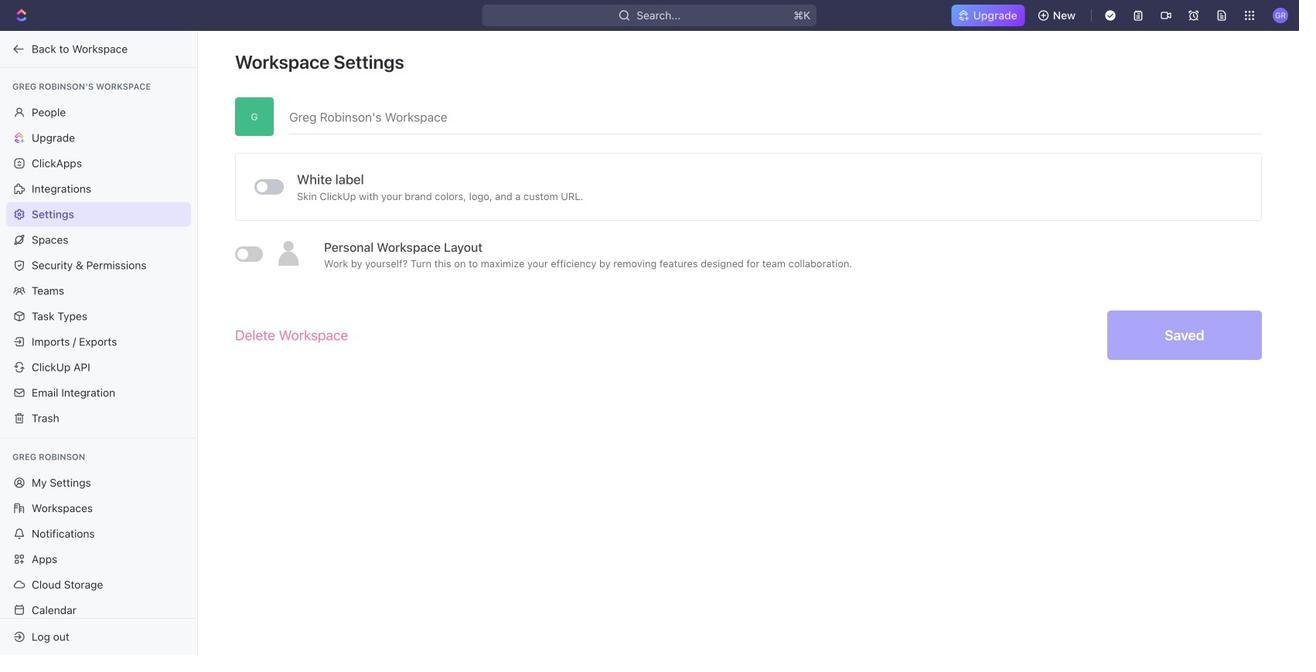 Task type: vqa. For each thing, say whether or not it's contained in the screenshot.
team na﻿me text box
yes



Task type: describe. For each thing, give the bounding box(es) containing it.
Team Na﻿me text field
[[289, 97, 1262, 134]]



